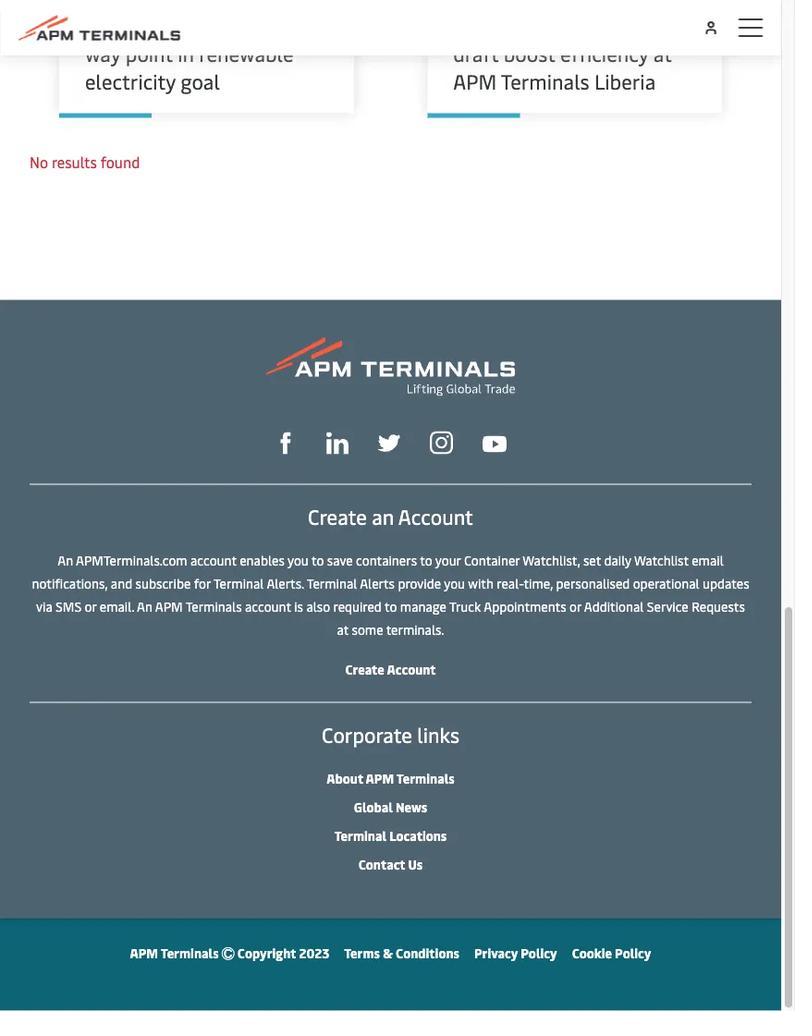 Task type: vqa. For each thing, say whether or not it's contained in the screenshot.
the bottommost 'Apm'
no



Task type: locate. For each thing, give the bounding box(es) containing it.
to left your
[[420, 552, 432, 570]]

time,
[[524, 575, 553, 593]]

boost
[[504, 40, 556, 67]]

0 horizontal spatial an
[[58, 552, 73, 570]]

1 vertical spatial you
[[444, 575, 465, 593]]

an right email.
[[137, 598, 152, 616]]

1 vertical spatial account
[[387, 661, 436, 679]]

create
[[308, 503, 367, 530], [345, 661, 384, 679]]

apm inside apm terminals eyes half- way point in renewable electricity goal
[[85, 12, 128, 39]]

0 horizontal spatial and
[[111, 575, 132, 593]]

0 vertical spatial and
[[563, 12, 597, 39]]

to down "alerts"
[[385, 598, 397, 616]]

locations
[[389, 828, 447, 845]]

1 vertical spatial an
[[137, 598, 152, 616]]

create up save
[[308, 503, 367, 530]]

instagram image
[[430, 432, 453, 455]]

apm down draft at the right of the page
[[453, 67, 497, 95]]

terminal locations
[[334, 828, 447, 845]]

containers
[[356, 552, 417, 570]]

0 vertical spatial at
[[654, 40, 672, 67]]

account up for
[[190, 552, 237, 570]]

enables
[[240, 552, 285, 570]]

create account link
[[345, 661, 436, 679]]

1 or from the left
[[85, 598, 97, 616]]

1 vertical spatial and
[[111, 575, 132, 593]]

apm terminals eyes half- way point in renewable electricity goal link
[[85, 12, 328, 95]]

policy right cookie
[[615, 945, 651, 963]]

terminals inside apm terminals eyes half- way point in renewable electricity goal
[[133, 12, 221, 39]]

truck
[[449, 598, 481, 616]]

email.
[[100, 598, 134, 616]]

and up email.
[[111, 575, 132, 593]]

terminals
[[133, 12, 221, 39], [501, 67, 590, 95], [186, 598, 242, 616], [397, 770, 455, 788], [161, 945, 219, 963]]

you tube link
[[483, 431, 507, 454]]

1 vertical spatial create
[[345, 661, 384, 679]]

terminals.
[[386, 622, 444, 639]]

1 horizontal spatial an
[[137, 598, 152, 616]]

contact us link
[[359, 856, 423, 874]]

an
[[58, 552, 73, 570], [137, 598, 152, 616]]

at
[[654, 40, 672, 67], [337, 622, 349, 639]]

terminal down save
[[307, 575, 357, 593]]

privacy policy link
[[474, 945, 557, 963]]

apmterminals.com
[[76, 552, 187, 570]]

or right "sms"
[[85, 598, 97, 616]]

policy right privacy
[[521, 945, 557, 963]]

at down "deeper"
[[654, 40, 672, 67]]

account
[[398, 503, 473, 530], [387, 661, 436, 679]]

apm down the subscribe
[[155, 598, 183, 616]]

eyes
[[226, 12, 267, 39]]

or
[[85, 598, 97, 616], [570, 598, 582, 616]]

twitter image
[[378, 433, 400, 455]]

is
[[294, 598, 303, 616]]

2 or from the left
[[570, 598, 582, 616]]

liberia
[[595, 67, 656, 95]]

0 horizontal spatial or
[[85, 598, 97, 616]]

at left some
[[337, 622, 349, 639]]

0 horizontal spatial account
[[190, 552, 237, 570]]

in
[[178, 40, 194, 67]]

terminals inside new cranes and deeper draft boost efficiency at apm terminals liberia
[[501, 67, 590, 95]]

required
[[333, 598, 382, 616]]

account down alerts.
[[245, 598, 291, 616]]

account down terminals.
[[387, 661, 436, 679]]

terminals down for
[[186, 598, 242, 616]]

1 horizontal spatial policy
[[615, 945, 651, 963]]

with
[[468, 575, 494, 593]]

real-
[[497, 575, 524, 593]]

terminals left ⓒ
[[161, 945, 219, 963]]

linkedin__x28_alt_x29__3_ link
[[326, 430, 349, 455]]

account
[[190, 552, 237, 570], [245, 598, 291, 616]]

apm up way
[[85, 12, 128, 39]]

you
[[288, 552, 309, 570], [444, 575, 465, 593]]

1 horizontal spatial or
[[570, 598, 582, 616]]

new cranes and deeper draft boost efficiency at apm terminals liberia link
[[453, 12, 696, 95]]

service
[[647, 598, 689, 616]]

an up notifications,
[[58, 552, 73, 570]]

0 horizontal spatial policy
[[521, 945, 557, 963]]

additional
[[584, 598, 644, 616]]

0 horizontal spatial at
[[337, 622, 349, 639]]

account up your
[[398, 503, 473, 530]]

terminal
[[214, 575, 264, 593], [307, 575, 357, 593], [334, 828, 387, 845]]

1 horizontal spatial account
[[245, 598, 291, 616]]

personalised
[[556, 575, 630, 593]]

to left save
[[312, 552, 324, 570]]

0 vertical spatial create
[[308, 503, 367, 530]]

sms
[[56, 598, 82, 616]]

terminal down global
[[334, 828, 387, 845]]

0 vertical spatial you
[[288, 552, 309, 570]]

watchlist,
[[523, 552, 580, 570]]

and inside an apmterminals.com account enables you to save containers to your container watchlist, set daily watchlist email notifications, and subscribe for terminal alerts. terminal alerts provide you with real-time, personalised operational updates via sms or email. an apm terminals account is also required to manage truck appointments or additional service requests at some terminals.
[[111, 575, 132, 593]]

apm
[[85, 12, 128, 39], [453, 67, 497, 95], [155, 598, 183, 616], [366, 770, 394, 788], [130, 945, 158, 963]]

corporate links
[[322, 721, 460, 749]]

notifications,
[[32, 575, 108, 593]]

appointments
[[484, 598, 567, 616]]

and up efficiency
[[563, 12, 597, 39]]

and inside new cranes and deeper draft boost efficiency at apm terminals liberia
[[563, 12, 597, 39]]

2 policy from the left
[[615, 945, 651, 963]]

at inside an apmterminals.com account enables you to save containers to your container watchlist, set daily watchlist email notifications, and subscribe for terminal alerts. terminal alerts provide you with real-time, personalised operational updates via sms or email. an apm terminals account is also required to manage truck appointments or additional service requests at some terminals.
[[337, 622, 349, 639]]

2023
[[299, 945, 329, 963]]

about apm terminals link
[[327, 770, 455, 788]]

contact us
[[359, 856, 423, 874]]

1 horizontal spatial at
[[654, 40, 672, 67]]

1 horizontal spatial you
[[444, 575, 465, 593]]

&
[[383, 945, 393, 963]]

youtube image
[[483, 436, 507, 453]]

terminals down the boost
[[501, 67, 590, 95]]

create down some
[[345, 661, 384, 679]]

or down personalised
[[570, 598, 582, 616]]

via
[[36, 598, 52, 616]]

0 vertical spatial account
[[398, 503, 473, 530]]

you down your
[[444, 575, 465, 593]]

privacy
[[474, 945, 518, 963]]

and
[[563, 12, 597, 39], [111, 575, 132, 593]]

policy
[[521, 945, 557, 963], [615, 945, 651, 963]]

renewable
[[199, 40, 294, 67]]

1 vertical spatial account
[[245, 598, 291, 616]]

terminals inside an apmterminals.com account enables you to save containers to your container watchlist, set daily watchlist email notifications, and subscribe for terminal alerts. terminal alerts provide you with real-time, personalised operational updates via sms or email. an apm terminals account is also required to manage truck appointments or additional service requests at some terminals.
[[186, 598, 242, 616]]

policy for privacy policy
[[521, 945, 557, 963]]

news
[[396, 799, 427, 817]]

1 policy from the left
[[521, 945, 557, 963]]

also
[[306, 598, 330, 616]]

apm inside an apmterminals.com account enables you to save containers to your container watchlist, set daily watchlist email notifications, and subscribe for terminal alerts. terminal alerts provide you with real-time, personalised operational updates via sms or email. an apm terminals account is also required to manage truck appointments or additional service requests at some terminals.
[[155, 598, 183, 616]]

about apm terminals
[[327, 770, 455, 788]]

point
[[126, 40, 173, 67]]

you up alerts.
[[288, 552, 309, 570]]

save
[[327, 552, 353, 570]]

terminals up "in"
[[133, 12, 221, 39]]

1 vertical spatial at
[[337, 622, 349, 639]]

1 horizontal spatial and
[[563, 12, 597, 39]]



Task type: describe. For each thing, give the bounding box(es) containing it.
apm inside new cranes and deeper draft boost efficiency at apm terminals liberia
[[453, 67, 497, 95]]

Page number field
[[666, 234, 695, 263]]

terms
[[344, 945, 380, 963]]

apm terminals ⓒ copyright 2023
[[130, 945, 329, 963]]

apm up global
[[366, 770, 394, 788]]

contact
[[359, 856, 405, 874]]

efficiency
[[560, 40, 649, 67]]

terminal down enables
[[214, 575, 264, 593]]

updates
[[703, 575, 750, 593]]

apmt footer logo image
[[266, 337, 515, 397]]

goal
[[181, 67, 220, 95]]

no results found
[[30, 152, 140, 172]]

alerts.
[[267, 575, 304, 593]]

create an account
[[308, 503, 473, 530]]

for
[[194, 575, 211, 593]]

set
[[583, 552, 601, 570]]

requests
[[692, 598, 745, 616]]

create account
[[345, 661, 436, 679]]

some
[[352, 622, 383, 639]]

apm terminals eyes half- way point in renewable electricity goal
[[85, 12, 316, 95]]

copyright
[[238, 945, 296, 963]]

container
[[464, 552, 520, 570]]

about
[[327, 770, 363, 788]]

your
[[435, 552, 461, 570]]

global news link
[[354, 799, 427, 817]]

fill 44 link
[[378, 430, 400, 455]]

results
[[52, 152, 97, 172]]

create for create account
[[345, 661, 384, 679]]

0 vertical spatial account
[[190, 552, 237, 570]]

email
[[692, 552, 724, 570]]

an apmterminals.com account enables you to save containers to your container watchlist, set daily watchlist email notifications, and subscribe for terminal alerts. terminal alerts provide you with real-time, personalised operational updates via sms or email. an apm terminals account is also required to manage truck appointments or additional service requests at some terminals.
[[32, 552, 750, 639]]

no
[[30, 152, 48, 172]]

alerts
[[360, 575, 395, 593]]

found
[[101, 152, 140, 172]]

create for create an account
[[308, 503, 367, 530]]

facebook image
[[275, 433, 297, 455]]

0 vertical spatial an
[[58, 552, 73, 570]]

daily
[[604, 552, 631, 570]]

terms & conditions link
[[344, 945, 460, 963]]

privacy policy
[[474, 945, 557, 963]]

liberia mhc2 1600 image
[[446, 0, 722, 90]]

instagram link
[[430, 430, 453, 455]]

provide
[[398, 575, 441, 593]]

ⓒ
[[222, 945, 235, 963]]

at inside new cranes and deeper draft boost efficiency at apm terminals liberia
[[654, 40, 672, 67]]

cookie
[[572, 945, 612, 963]]

conditions
[[396, 945, 460, 963]]

way
[[85, 40, 121, 67]]

shape link
[[275, 430, 297, 455]]

us
[[408, 856, 423, 874]]

corporate
[[322, 721, 412, 749]]

1 horizontal spatial to
[[385, 598, 397, 616]]

terminals up news
[[397, 770, 455, 788]]

watchlist
[[634, 552, 689, 570]]

terms & conditions
[[344, 945, 460, 963]]

subscribe
[[136, 575, 191, 593]]

new cranes and deeper draft boost efficiency at apm terminals liberia
[[453, 12, 672, 95]]

manage
[[400, 598, 447, 616]]

operational
[[633, 575, 700, 593]]

apm left ⓒ
[[130, 945, 158, 963]]

linkedin image
[[326, 433, 349, 455]]

0 horizontal spatial to
[[312, 552, 324, 570]]

policy for cookie policy
[[615, 945, 651, 963]]

deeper
[[602, 12, 664, 39]]

global news
[[354, 799, 427, 817]]

0 horizontal spatial you
[[288, 552, 309, 570]]

cookie policy link
[[572, 945, 651, 963]]

electricity
[[85, 67, 176, 95]]

cranes
[[498, 12, 558, 39]]

global
[[354, 799, 393, 817]]

new
[[453, 12, 493, 39]]

terminal locations link
[[334, 828, 447, 845]]

half-
[[272, 12, 316, 39]]

draft
[[453, 40, 499, 67]]

2 horizontal spatial to
[[420, 552, 432, 570]]

cookie policy
[[572, 945, 651, 963]]

links
[[417, 721, 460, 749]]

an
[[372, 503, 394, 530]]

231006 decarbonisation 3 image
[[78, 0, 354, 90]]



